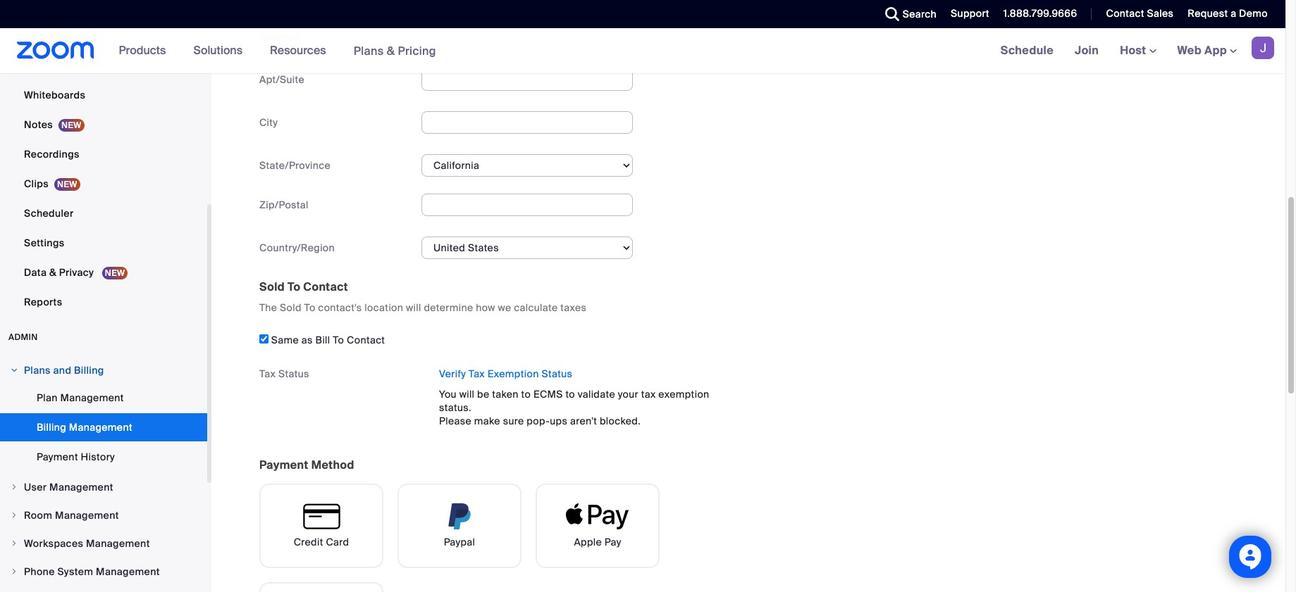 Task type: describe. For each thing, give the bounding box(es) containing it.
plans and billing
[[24, 364, 104, 377]]

the
[[259, 301, 277, 314]]

we
[[498, 301, 511, 314]]

web
[[1177, 43, 1202, 58]]

apt/suite
[[259, 73, 304, 86]]

settings link
[[0, 229, 207, 257]]

2 tax from the left
[[469, 368, 485, 380]]

apple pay
[[574, 536, 621, 549]]

phone system management
[[24, 566, 160, 579]]

pay
[[605, 536, 621, 549]]

data & privacy
[[24, 266, 96, 279]]

personal devices link
[[0, 51, 207, 80]]

data & privacy link
[[0, 259, 207, 287]]

1 to from the left
[[521, 388, 531, 401]]

calculate
[[514, 301, 558, 314]]

personal
[[24, 59, 66, 72]]

whiteboards
[[24, 89, 85, 101]]

management for billing management
[[69, 421, 132, 434]]

billing inside menu item
[[74, 364, 104, 377]]

1 tax from the left
[[259, 368, 276, 380]]

tax status
[[259, 368, 309, 380]]

room
[[24, 510, 52, 522]]

scheduler
[[24, 207, 74, 220]]

product information navigation
[[108, 28, 447, 74]]

history
[[81, 451, 115, 464]]

products
[[119, 43, 166, 58]]

billing management
[[37, 421, 132, 434]]

ups
[[550, 415, 568, 428]]

same as bill to contact
[[269, 334, 385, 347]]

right image for phone
[[10, 568, 18, 577]]

address
[[259, 30, 299, 43]]

management down workspaces management "menu item" on the left bottom of page
[[96, 566, 160, 579]]

solutions button
[[193, 28, 249, 73]]

exemption
[[658, 388, 709, 401]]

demo
[[1239, 7, 1268, 20]]

room management
[[24, 510, 119, 522]]

system
[[57, 566, 93, 579]]

your
[[618, 388, 639, 401]]

payment for payment method
[[259, 458, 308, 473]]

google pay image
[[259, 583, 383, 593]]

schedule link
[[990, 28, 1064, 73]]

phone
[[24, 566, 55, 579]]

contact inside sold to contact the sold to contact's location will determine how we calculate taxes
[[303, 280, 348, 294]]

aren't
[[570, 415, 597, 428]]

schedule
[[1001, 43, 1054, 58]]

plan management
[[37, 392, 124, 405]]

2 to from the left
[[566, 388, 575, 401]]

clips link
[[0, 170, 207, 198]]

management for workspaces management
[[86, 538, 150, 550]]

card
[[326, 536, 349, 549]]

resources
[[270, 43, 326, 58]]

reports link
[[0, 288, 207, 316]]

zoom logo image
[[17, 42, 94, 59]]

notes
[[24, 118, 53, 131]]

0 vertical spatial contact
[[1106, 7, 1144, 20]]

right image for room
[[10, 512, 18, 520]]

1.888.799.9666
[[1003, 7, 1077, 20]]

state/province
[[259, 159, 331, 172]]

plans for plans & pricing
[[354, 43, 384, 58]]

0 horizontal spatial to
[[288, 280, 300, 294]]

resources button
[[270, 28, 332, 73]]

billing inside menu
[[37, 421, 66, 434]]

workspaces management
[[24, 538, 150, 550]]

pop-
[[527, 415, 550, 428]]

plans and billing menu item
[[0, 357, 207, 384]]

room management menu item
[[0, 503, 207, 529]]

same
[[271, 334, 299, 347]]

plans for plans and billing
[[24, 364, 51, 377]]

verify tax exemption status
[[439, 368, 572, 380]]

paypal
[[444, 536, 475, 549]]

personal devices
[[24, 59, 108, 72]]

clips
[[24, 178, 49, 190]]

apple
[[574, 536, 602, 549]]

recordings
[[24, 148, 79, 161]]

plan
[[37, 392, 58, 405]]

contact's
[[318, 301, 362, 314]]

pricing
[[398, 43, 436, 58]]

contact sales
[[1106, 7, 1174, 20]]

workspaces
[[24, 538, 83, 550]]

will inside sold to contact the sold to contact's location will determine how we calculate taxes
[[406, 301, 421, 314]]

zip/postal
[[259, 199, 309, 211]]

payment method
[[259, 458, 354, 473]]

make
[[474, 415, 500, 428]]

personal menu menu
[[0, 0, 207, 318]]

as
[[302, 334, 313, 347]]

1 vertical spatial to
[[304, 301, 315, 314]]

you
[[439, 388, 457, 401]]

plan management link
[[0, 384, 207, 412]]

will inside you will be taken to ecms to validate your tax exemption status. please make sure pop-ups aren't blocked.
[[459, 388, 475, 401]]

bill
[[315, 334, 330, 347]]

app
[[1204, 43, 1227, 58]]

taken
[[492, 388, 519, 401]]

payment history
[[37, 451, 115, 464]]

method
[[311, 458, 354, 473]]



Task type: locate. For each thing, give the bounding box(es) containing it.
determine
[[424, 301, 473, 314]]

0 vertical spatial sold
[[259, 280, 285, 294]]

side navigation navigation
[[0, 0, 211, 593]]

web app button
[[1177, 43, 1237, 58]]

will left be
[[459, 388, 475, 401]]

1 vertical spatial sold
[[280, 301, 302, 314]]

billing right 'and'
[[74, 364, 104, 377]]

blocked.
[[600, 415, 641, 428]]

status up the ecms
[[542, 368, 572, 380]]

sold
[[259, 280, 285, 294], [280, 301, 302, 314]]

0 horizontal spatial status
[[278, 368, 309, 380]]

2 right image from the top
[[10, 540, 18, 548]]

&
[[387, 43, 395, 58], [49, 266, 56, 279]]

sold up 'the'
[[259, 280, 285, 294]]

user
[[24, 481, 47, 494]]

0 vertical spatial right image
[[10, 483, 18, 492]]

please
[[439, 415, 472, 428]]

2 status from the left
[[542, 368, 572, 380]]

credit card
[[294, 536, 349, 549]]

management up history
[[69, 421, 132, 434]]

plans inside 'product information' navigation
[[354, 43, 384, 58]]

user management
[[24, 481, 113, 494]]

0 horizontal spatial to
[[521, 388, 531, 401]]

3 right image from the top
[[10, 568, 18, 577]]

city
[[259, 116, 278, 129]]

workspaces management menu item
[[0, 531, 207, 557]]

status down same on the bottom left of page
[[278, 368, 309, 380]]

payment up user management
[[37, 451, 78, 464]]

1 vertical spatial plans
[[24, 364, 51, 377]]

management up phone system management menu item
[[86, 538, 150, 550]]

request a demo
[[1188, 7, 1268, 20]]

1 vertical spatial billing
[[37, 421, 66, 434]]

1 vertical spatial right image
[[10, 512, 18, 520]]

2 horizontal spatial to
[[333, 334, 344, 347]]

tax
[[641, 388, 656, 401]]

search button
[[874, 0, 940, 28]]

right image inside room management menu item
[[10, 512, 18, 520]]

plans and billing menu
[[0, 384, 207, 473]]

& left pricing at the top left of page
[[387, 43, 395, 58]]

contact up contact's
[[303, 280, 348, 294]]

0 horizontal spatial billing
[[37, 421, 66, 434]]

management up 'room management'
[[49, 481, 113, 494]]

exemption
[[488, 368, 539, 380]]

payment for payment history
[[37, 451, 78, 464]]

right image for user management
[[10, 483, 18, 492]]

0 horizontal spatial plans
[[24, 364, 51, 377]]

1 horizontal spatial payment
[[259, 458, 308, 473]]

2 vertical spatial right image
[[10, 568, 18, 577]]

you will be taken to ecms to validate your tax exemption status. please make sure pop-ups aren't blocked.
[[439, 388, 709, 428]]

to right the ecms
[[566, 388, 575, 401]]

devices
[[69, 59, 108, 72]]

banner
[[0, 28, 1286, 74]]

management down plans and billing menu item
[[60, 392, 124, 405]]

0 horizontal spatial &
[[49, 266, 56, 279]]

1 right image from the top
[[10, 483, 18, 492]]

payment inside payment history link
[[37, 451, 78, 464]]

0 vertical spatial right image
[[10, 366, 18, 375]]

location
[[365, 301, 403, 314]]

right image inside "user management" menu item
[[10, 483, 18, 492]]

1 horizontal spatial to
[[304, 301, 315, 314]]

right image
[[10, 483, 18, 492], [10, 540, 18, 548]]

how
[[476, 301, 495, 314]]

payment
[[37, 451, 78, 464], [259, 458, 308, 473]]

to left contact's
[[304, 301, 315, 314]]

billing down "plan"
[[37, 421, 66, 434]]

verify
[[439, 368, 466, 380]]

sure
[[503, 415, 524, 428]]

contact left sales
[[1106, 7, 1144, 20]]

1 vertical spatial contact
[[303, 280, 348, 294]]

contact
[[1106, 7, 1144, 20], [303, 280, 348, 294], [347, 334, 385, 347]]

plans left 'and'
[[24, 364, 51, 377]]

tax up be
[[469, 368, 485, 380]]

to right bill
[[333, 334, 344, 347]]

right image inside plans and billing menu item
[[10, 366, 18, 375]]

recordings link
[[0, 140, 207, 168]]

meetings navigation
[[990, 28, 1286, 74]]

1 horizontal spatial plans
[[354, 43, 384, 58]]

products button
[[119, 28, 172, 73]]

right image left "user"
[[10, 483, 18, 492]]

& right data
[[49, 266, 56, 279]]

phone system management menu item
[[0, 559, 207, 586]]

right image for workspaces management
[[10, 540, 18, 548]]

right image down admin
[[10, 366, 18, 375]]

1 horizontal spatial will
[[459, 388, 475, 401]]

plans left pricing at the top left of page
[[354, 43, 384, 58]]

profile picture image
[[1252, 37, 1274, 59]]

1 horizontal spatial &
[[387, 43, 395, 58]]

2 vertical spatial to
[[333, 334, 344, 347]]

be
[[477, 388, 490, 401]]

management for user management
[[49, 481, 113, 494]]

1 vertical spatial will
[[459, 388, 475, 401]]

privacy
[[59, 266, 94, 279]]

None text field
[[421, 111, 633, 134], [421, 194, 633, 216], [421, 111, 633, 134], [421, 194, 633, 216]]

0 vertical spatial billing
[[74, 364, 104, 377]]

search
[[903, 8, 937, 20]]

1 vertical spatial &
[[49, 266, 56, 279]]

1 horizontal spatial tax
[[469, 368, 485, 380]]

plans
[[354, 43, 384, 58], [24, 364, 51, 377]]

credit
[[294, 536, 323, 549]]

0 horizontal spatial tax
[[259, 368, 276, 380]]

request
[[1188, 7, 1228, 20]]

1 right image from the top
[[10, 366, 18, 375]]

1 vertical spatial right image
[[10, 540, 18, 548]]

billing management link
[[0, 414, 207, 442]]

to
[[288, 280, 300, 294], [304, 301, 315, 314], [333, 334, 344, 347]]

notes link
[[0, 111, 207, 139]]

& for privacy
[[49, 266, 56, 279]]

right image
[[10, 366, 18, 375], [10, 512, 18, 520], [10, 568, 18, 577]]

billing
[[74, 364, 104, 377], [37, 421, 66, 434]]

None text field
[[421, 25, 633, 48], [421, 68, 633, 91], [421, 25, 633, 48], [421, 68, 633, 91]]

0 horizontal spatial payment
[[37, 451, 78, 464]]

contact down location at bottom left
[[347, 334, 385, 347]]

banner containing products
[[0, 28, 1286, 74]]

join
[[1075, 43, 1099, 58]]

tax
[[259, 368, 276, 380], [469, 368, 485, 380]]

plans & pricing
[[354, 43, 436, 58]]

right image left phone
[[10, 568, 18, 577]]

a
[[1231, 7, 1236, 20]]

web app
[[1177, 43, 1227, 58]]

to right the "taken" at left
[[521, 388, 531, 401]]

country/region
[[259, 242, 335, 254]]

taxes
[[560, 301, 587, 314]]

plans inside menu item
[[24, 364, 51, 377]]

0 horizontal spatial will
[[406, 301, 421, 314]]

support
[[951, 7, 989, 20]]

2 right image from the top
[[10, 512, 18, 520]]

sold to contact the sold to contact's location will determine how we calculate taxes
[[259, 280, 587, 314]]

status.
[[439, 402, 471, 414]]

scheduler link
[[0, 199, 207, 228]]

to down country/region
[[288, 280, 300, 294]]

0 vertical spatial will
[[406, 301, 421, 314]]

settings
[[24, 237, 64, 249]]

management for plan management
[[60, 392, 124, 405]]

payment left method
[[259, 458, 308, 473]]

solutions
[[193, 43, 243, 58]]

payment history link
[[0, 443, 207, 472]]

1 horizontal spatial status
[[542, 368, 572, 380]]

will right location at bottom left
[[406, 301, 421, 314]]

& inside data & privacy link
[[49, 266, 56, 279]]

0 vertical spatial plans
[[354, 43, 384, 58]]

user management menu item
[[0, 474, 207, 501]]

& inside 'product information' navigation
[[387, 43, 395, 58]]

support link
[[940, 0, 993, 28], [951, 7, 989, 20]]

None checkbox
[[259, 335, 269, 344]]

right image inside workspaces management "menu item"
[[10, 540, 18, 548]]

right image left 'room'
[[10, 512, 18, 520]]

management
[[60, 392, 124, 405], [69, 421, 132, 434], [49, 481, 113, 494], [55, 510, 119, 522], [86, 538, 150, 550], [96, 566, 160, 579]]

2 vertical spatial contact
[[347, 334, 385, 347]]

whiteboards link
[[0, 81, 207, 109]]

and
[[53, 364, 71, 377]]

& for pricing
[[387, 43, 395, 58]]

right image for plans
[[10, 366, 18, 375]]

admin menu menu
[[0, 357, 207, 593]]

1 status from the left
[[278, 368, 309, 380]]

management for room management
[[55, 510, 119, 522]]

1 horizontal spatial billing
[[74, 364, 104, 377]]

sold right 'the'
[[280, 301, 302, 314]]

admin
[[8, 332, 38, 343]]

management up workspaces management
[[55, 510, 119, 522]]

management inside "menu item"
[[86, 538, 150, 550]]

right image inside phone system management menu item
[[10, 568, 18, 577]]

right image left workspaces
[[10, 540, 18, 548]]

join link
[[1064, 28, 1109, 73]]

validate
[[578, 388, 615, 401]]

1 horizontal spatial to
[[566, 388, 575, 401]]

reports
[[24, 296, 62, 309]]

ecms
[[533, 388, 563, 401]]

sales
[[1147, 7, 1174, 20]]

0 vertical spatial to
[[288, 280, 300, 294]]

plans & pricing link
[[354, 43, 436, 58], [354, 43, 436, 58]]

data
[[24, 266, 47, 279]]

tax down same on the bottom left of page
[[259, 368, 276, 380]]

1.888.799.9666 button
[[993, 0, 1081, 28], [1003, 7, 1077, 20]]

host
[[1120, 43, 1149, 58]]

0 vertical spatial &
[[387, 43, 395, 58]]



Task type: vqa. For each thing, say whether or not it's contained in the screenshot.
Next Image
no



